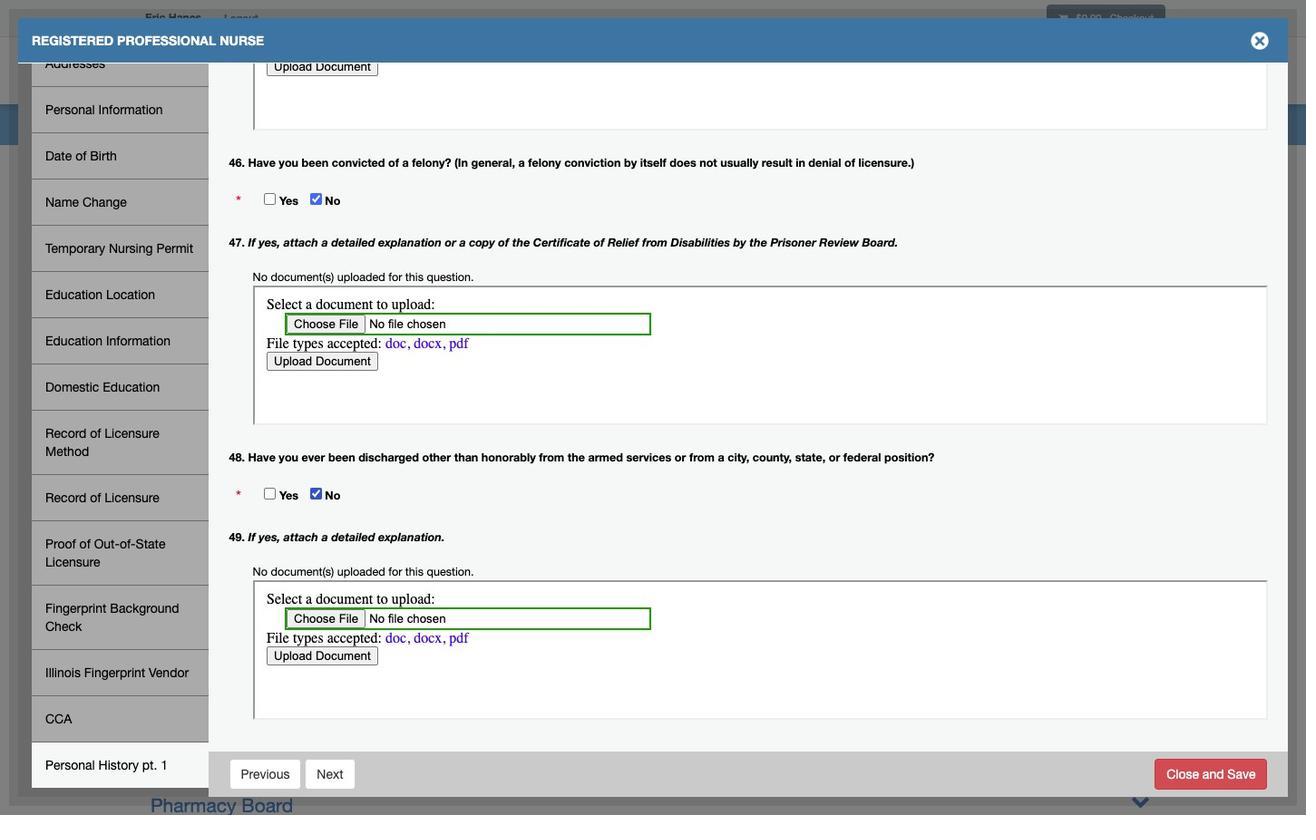 Task type: locate. For each thing, give the bounding box(es) containing it.
question. down copy
[[427, 270, 474, 284]]

licensure down proof
[[45, 555, 100, 570]]

chevron down image inside limited liability company link
[[1132, 412, 1151, 431]]

registered up licensed
[[533, 609, 611, 623]]

1 vertical spatial professional
[[614, 609, 710, 623]]

question. down explanation.
[[427, 565, 474, 579]]

2 have from the top
[[248, 451, 276, 465]]

* for 48. have you ever been discharged other than honorably from the armed services or from a city, county, state, or federal position? 'element'
[[236, 487, 241, 505]]

of down domestic education
[[90, 427, 101, 441]]

cosmetology,
[[217, 325, 334, 347]]

professional
[[117, 33, 216, 48], [614, 609, 710, 623]]

licensed
[[533, 637, 594, 652]]

1 for from the top
[[389, 270, 402, 284]]

1 start from the top
[[142, 609, 169, 623]]

licensure.)
[[859, 156, 915, 170]]

of left relief at left top
[[594, 236, 605, 249]]

2 practice from the top
[[277, 693, 324, 708]]

method
[[45, 445, 89, 459]]

2 vertical spatial licensure
[[45, 555, 100, 570]]

nurse for 1st start link from the top of the page
[[713, 609, 756, 623]]

registered professional nurse
[[32, 33, 264, 48], [533, 609, 756, 623]]

1 personal from the top
[[45, 103, 95, 117]]

0 vertical spatial by
[[624, 156, 637, 170]]

1 horizontal spatial or
[[675, 451, 686, 465]]

public and mailing addresses
[[45, 38, 150, 71]]

online services link
[[1036, 41, 1171, 104]]

attach down 46. have you been convicted of a felony? (in general, a felony conviction by itself does not usually result in denial of licensure.) element
[[284, 236, 319, 249]]

48.
[[229, 451, 245, 465]]

by
[[624, 156, 637, 170], [734, 236, 747, 249]]

0 vertical spatial detailed
[[331, 236, 375, 249]]

2 vertical spatial nurse
[[327, 721, 361, 736]]

0 horizontal spatial professional
[[117, 33, 216, 48]]

been right ever
[[329, 451, 355, 465]]

check
[[45, 620, 82, 634]]

the
[[513, 236, 530, 249], [750, 236, 768, 249], [568, 451, 585, 465]]

1 vertical spatial uploaded
[[337, 565, 385, 579]]

education for education location
[[45, 288, 103, 302]]

domestic education
[[45, 380, 160, 395]]

licensure
[[105, 427, 160, 441], [105, 491, 160, 505], [45, 555, 100, 570]]

medical
[[151, 475, 218, 496], [151, 505, 218, 526]]

logout
[[224, 12, 258, 24]]

1 vertical spatial this
[[406, 565, 424, 579]]

1 attach from the top
[[284, 236, 319, 249]]

armed
[[588, 451, 623, 465]]

$0.00 checkout
[[1074, 12, 1154, 24]]

nursing board for licensed practical nurse
[[216, 637, 298, 652]]

1 vertical spatial by
[[734, 236, 747, 249]]

1 vertical spatial record
[[45, 491, 87, 505]]

& left alarm
[[417, 385, 429, 407]]

1 detailed from the top
[[331, 236, 375, 249]]

or right "state,"
[[829, 451, 841, 465]]

record of licensure method
[[45, 427, 160, 459]]

0 vertical spatial professional
[[117, 33, 216, 48]]

cca
[[45, 712, 72, 727]]

my account
[[949, 66, 1021, 79]]

2 vertical spatial advanced
[[216, 721, 274, 736]]

other
[[422, 451, 451, 465]]

0 vertical spatial nursing board
[[216, 609, 298, 623]]

record inside record of licensure method
[[45, 427, 87, 441]]

0 vertical spatial advanced practice nurse
[[216, 665, 361, 680]]

2 advanced from the top
[[216, 693, 274, 708]]

from right relief at left top
[[642, 236, 668, 249]]

personal down cca
[[45, 759, 95, 773]]

yes checkbox left no checkbox
[[264, 194, 276, 205]]

1 record from the top
[[45, 427, 87, 441]]

1 vertical spatial nursing board
[[216, 637, 298, 652]]

registered
[[32, 33, 114, 48], [533, 609, 611, 623]]

None button
[[229, 759, 302, 790], [305, 759, 355, 790], [1155, 759, 1268, 790], [229, 759, 302, 790], [305, 759, 355, 790], [1155, 759, 1268, 790]]

yes checkbox up corporation at bottom left
[[264, 488, 276, 500]]

my account link
[[935, 41, 1036, 104]]

* down 46.
[[236, 192, 241, 210]]

attach for 47.
[[284, 236, 319, 249]]

professional up practical
[[614, 609, 710, 623]]

2 advanced practice nurse from the top
[[216, 693, 361, 708]]

temporary
[[45, 241, 105, 256]]

3 advanced practice nurse from the top
[[216, 721, 361, 736]]

from left city,
[[690, 451, 715, 465]]

2 you from the top
[[279, 451, 299, 465]]

0 vertical spatial have
[[248, 156, 276, 170]]

medical up state on the left bottom of page
[[151, 505, 218, 526]]

1 vertical spatial registered
[[533, 609, 611, 623]]

of right denial
[[845, 156, 856, 170]]

or left copy
[[445, 236, 456, 249]]

0 vertical spatial yes
[[279, 195, 299, 208]]

yes, down corporation at bottom left
[[259, 531, 280, 544]]

advanced practice nurse
[[216, 665, 361, 680], [216, 693, 361, 708], [216, 721, 361, 736]]

sub
[[809, 721, 835, 736]]

1 vertical spatial document(s)
[[271, 565, 334, 579]]

vendor
[[149, 666, 189, 681]]

start
[[142, 609, 169, 623], [142, 637, 169, 652], [142, 665, 169, 680], [142, 693, 169, 708]]

no document(s) uploaded for this question.
[[253, 270, 474, 284], [253, 565, 474, 579]]

0 vertical spatial uploaded
[[337, 270, 385, 284]]

0 vertical spatial education
[[45, 288, 103, 302]]

yes checkbox inside 48. have you ever been discharged other than honorably from the armed services or from a city, county, state, or federal position? 'element'
[[264, 488, 276, 500]]

yes,
[[259, 236, 280, 249], [259, 531, 280, 544]]

education down temporary
[[45, 288, 103, 302]]

limited
[[151, 415, 213, 436]]

document(s) down (rn, at the left
[[271, 565, 334, 579]]

1 vertical spatial therapy
[[269, 765, 338, 787]]

2 attach from the top
[[284, 531, 319, 544]]

fingerprint up check
[[45, 602, 107, 616]]

1 vertical spatial licensure
[[105, 491, 160, 505]]

1 vertical spatial no document(s) uploaded for this question.
[[253, 565, 474, 579]]

name change
[[45, 195, 127, 210]]

education up domestic
[[45, 334, 103, 348]]

licensure up of-
[[105, 491, 160, 505]]

information for personal information
[[99, 103, 163, 117]]

0 vertical spatial medical
[[151, 475, 218, 496]]

0 vertical spatial chevron down image
[[1132, 412, 1151, 431]]

1 vertical spatial *
[[236, 487, 241, 505]]

information up birth
[[99, 103, 163, 117]]

if right the 47.
[[248, 236, 256, 249]]

1 advanced practice nurse from the top
[[216, 665, 361, 680]]

felony?
[[412, 156, 452, 170]]

1 vertical spatial practice
[[277, 693, 324, 708]]

1 vertical spatial yes checkbox
[[264, 488, 276, 500]]

0 vertical spatial question.
[[427, 270, 474, 284]]

no right no option
[[325, 489, 341, 503]]

relief
[[608, 236, 639, 249]]

1 advanced from the top
[[216, 665, 274, 680]]

yes inside 46. have you been convicted of a felony? (in general, a felony conviction by itself does not usually result in denial of licensure.) element
[[279, 195, 299, 208]]

2 question. from the top
[[427, 565, 474, 579]]

0 vertical spatial yes,
[[259, 236, 280, 249]]

chevron down image
[[1132, 412, 1151, 431], [1132, 792, 1151, 811]]

accounting board architecture board collection agency board barber, cosmetology, esthetics & nail technology board dental board detective, security, fingerprint & alarm contractor board
[[151, 235, 637, 407]]

yes up corporation at bottom left
[[279, 489, 299, 503]]

1 if from the top
[[248, 236, 256, 249]]

been up no checkbox
[[302, 156, 329, 170]]

record down the method
[[45, 491, 87, 505]]

2 horizontal spatial from
[[690, 451, 715, 465]]

no document(s) uploaded for this question. down explanation
[[253, 270, 474, 284]]

education location
[[45, 288, 155, 302]]

2 record from the top
[[45, 491, 87, 505]]

1 * from the top
[[236, 192, 241, 210]]

0 vertical spatial fingerprint
[[320, 385, 412, 407]]

information up the dental
[[106, 334, 171, 348]]

personal history pt. 1
[[45, 759, 168, 773]]

1 vertical spatial detailed
[[331, 531, 375, 544]]

1 vertical spatial yes,
[[259, 531, 280, 544]]

yes, for 49.
[[259, 531, 280, 544]]

1 vertical spatial information
[[106, 334, 171, 348]]

out-
[[94, 537, 120, 552]]

49.
[[229, 531, 245, 544]]

no down nursing board (rn, lpn & apn)
[[253, 565, 268, 579]]

a left city,
[[718, 451, 725, 465]]

this down explanation
[[406, 270, 424, 284]]

registered professional nurse up practical
[[533, 609, 756, 623]]

1 vertical spatial question.
[[427, 565, 474, 579]]

1 vertical spatial have
[[248, 451, 276, 465]]

1 horizontal spatial the
[[568, 451, 585, 465]]

date
[[45, 149, 72, 163]]

fingerprint up company
[[320, 385, 412, 407]]

2 uploaded from the top
[[337, 565, 385, 579]]

1 medical from the top
[[151, 475, 218, 496]]

0 vertical spatial attach
[[284, 236, 319, 249]]

temporary nursing permit
[[45, 241, 193, 256]]

date of birth
[[45, 149, 117, 163]]

1 yes checkbox from the top
[[264, 194, 276, 205]]

0 vertical spatial licensure
[[105, 427, 160, 441]]

2 medical from the top
[[151, 505, 218, 526]]

2 document(s) from the top
[[271, 565, 334, 579]]

home
[[888, 66, 920, 79]]

2 if from the top
[[248, 531, 256, 544]]

licensure inside record of licensure method
[[105, 427, 160, 441]]

company
[[289, 415, 371, 436]]

0 vertical spatial been
[[302, 156, 329, 170]]

1 horizontal spatial professional
[[614, 609, 710, 623]]

3 start link from the top
[[142, 665, 169, 680]]

Yes checkbox
[[264, 194, 276, 205], [264, 488, 276, 500]]

48. have you ever been discharged other than honorably from the armed services or from a city, county, state, or federal position?
[[229, 451, 935, 465]]

if for if yes, attach a detailed explanation or a copy of the certificate of relief from disabilities by the prisoner review board.
[[248, 236, 256, 249]]

the left the prisoner
[[750, 236, 768, 249]]

by left itself
[[624, 156, 637, 170]]

1 vertical spatial medical
[[151, 505, 218, 526]]

1 vertical spatial advanced
[[216, 693, 274, 708]]

or right services
[[675, 451, 686, 465]]

for down apn)
[[389, 565, 402, 579]]

for down explanation
[[389, 270, 402, 284]]

nursing board
[[216, 609, 298, 623], [216, 637, 298, 652]]

full practice authority aprn control sub
[[533, 721, 835, 736]]

have right 48.
[[248, 451, 276, 465]]

1 vertical spatial registered professional nurse
[[533, 609, 756, 623]]

0 vertical spatial information
[[99, 103, 163, 117]]

2 * from the top
[[236, 487, 241, 505]]

0 vertical spatial you
[[279, 156, 299, 170]]

professional down eric hanes
[[117, 33, 216, 48]]

this down apn)
[[406, 565, 424, 579]]

information for education information
[[106, 334, 171, 348]]

copy
[[469, 236, 495, 249]]

registered professional nurse down eric
[[32, 33, 264, 48]]

0 vertical spatial this
[[406, 270, 424, 284]]

yes checkbox for 46. have you been convicted of a felony? (in general, a felony conviction by itself does not usually result in denial of licensure.) element
[[264, 194, 276, 205]]

2 yes from the top
[[279, 489, 299, 503]]

2 vertical spatial education
[[103, 380, 160, 395]]

2 yes checkbox from the top
[[264, 488, 276, 500]]

education down the dental
[[103, 380, 160, 395]]

record up the method
[[45, 427, 87, 441]]

1 vertical spatial advanced practice nurse
[[216, 693, 361, 708]]

licensure down domestic education
[[105, 427, 160, 441]]

0 vertical spatial advanced
[[216, 665, 274, 680]]

0 horizontal spatial registered
[[32, 33, 114, 48]]

1 horizontal spatial from
[[642, 236, 668, 249]]

2 horizontal spatial the
[[750, 236, 768, 249]]

1 vertical spatial personal
[[45, 759, 95, 773]]

0 vertical spatial nurse
[[327, 665, 361, 680]]

you left ever
[[279, 451, 299, 465]]

2 no document(s) uploaded for this question. from the top
[[253, 565, 474, 579]]

detailed left apn)
[[331, 531, 375, 544]]

0 vertical spatial document(s)
[[271, 270, 334, 284]]

therapy for massage
[[233, 445, 302, 466]]

1 vertical spatial you
[[279, 451, 299, 465]]

1 vertical spatial attach
[[284, 531, 319, 544]]

conviction
[[565, 156, 621, 170]]

2 nursing board from the top
[[216, 637, 298, 652]]

1 vertical spatial yes
[[279, 489, 299, 503]]

contractor
[[489, 385, 581, 407]]

the right copy
[[513, 236, 530, 249]]

a left felony
[[519, 156, 525, 170]]

felony
[[528, 156, 561, 170]]

surgeon
[[389, 475, 460, 496]]

2 vertical spatial fingerprint
[[84, 666, 145, 681]]

1 vertical spatial fingerprint
[[45, 602, 107, 616]]

1 horizontal spatial registered
[[533, 609, 611, 623]]

0 horizontal spatial by
[[624, 156, 637, 170]]

0 vertical spatial record
[[45, 427, 87, 441]]

have right 46.
[[248, 156, 276, 170]]

pt.
[[142, 759, 157, 773]]

from up chiropractor)
[[539, 451, 565, 465]]

dental
[[151, 355, 205, 377]]

been
[[302, 156, 329, 170], [329, 451, 355, 465]]

online
[[1050, 66, 1089, 79]]

collection
[[151, 295, 236, 317]]

1 chevron down image from the top
[[1132, 412, 1151, 431]]

of right copy
[[499, 236, 509, 249]]

1 nurse from the top
[[327, 665, 361, 680]]

of left the out-
[[79, 537, 91, 552]]

uploaded down lpn at the bottom left of page
[[337, 565, 385, 579]]

education for education information
[[45, 334, 103, 348]]

by right disabilities
[[734, 236, 747, 249]]

if right 49. in the left bottom of the page
[[248, 531, 256, 544]]

2 yes, from the top
[[259, 531, 280, 544]]

explanation.
[[378, 531, 445, 544]]

1 vertical spatial been
[[329, 451, 355, 465]]

illinois fingerprint vendor
[[45, 666, 189, 681]]

0 horizontal spatial from
[[539, 451, 565, 465]]

* down 48.
[[236, 487, 241, 505]]

0 vertical spatial no document(s) uploaded for this question.
[[253, 270, 474, 284]]

accounting
[[151, 235, 247, 257]]

1 start link from the top
[[142, 609, 169, 623]]

nurse for 3rd start link from the bottom
[[671, 637, 714, 652]]

board.
[[863, 236, 899, 249]]

the left armed
[[568, 451, 585, 465]]

advanced for 2nd start link from the bottom
[[216, 665, 274, 680]]

0 vertical spatial *
[[236, 192, 241, 210]]

1 horizontal spatial registered professional nurse
[[533, 609, 756, 623]]

you up 46. have you been convicted of a felony? (in general, a felony conviction by itself does not usually result in denial of licensure.) element
[[279, 156, 299, 170]]

does
[[670, 156, 697, 170]]

0 vertical spatial registered professional nurse
[[32, 33, 264, 48]]

1 vertical spatial if
[[248, 531, 256, 544]]

yes left no checkbox
[[279, 195, 299, 208]]

medical down "massage"
[[151, 475, 218, 496]]

2 nurse from the top
[[327, 693, 361, 708]]

advanced for 4th start link
[[216, 693, 274, 708]]

1 vertical spatial chevron down image
[[1132, 792, 1151, 811]]

0 vertical spatial if
[[248, 236, 256, 249]]

0 vertical spatial yes checkbox
[[264, 194, 276, 205]]

a down no checkbox
[[322, 236, 328, 249]]

1 nursing board from the top
[[216, 609, 298, 623]]

detailed left explanation
[[331, 236, 375, 249]]

registered up the addresses
[[32, 33, 114, 48]]

No checkbox
[[310, 488, 322, 500]]

1 have from the top
[[248, 156, 276, 170]]

licensure for record of licensure
[[105, 491, 160, 505]]

2 detailed from the top
[[331, 531, 375, 544]]

2 chevron down image from the top
[[1132, 792, 1151, 811]]

1 yes from the top
[[279, 195, 299, 208]]

0 vertical spatial practice
[[277, 665, 324, 680]]

therapy inside massage therapy board medical board (physician & surgeon & chiropractor) medical corporation
[[233, 445, 302, 466]]

fingerprint right illinois
[[84, 666, 145, 681]]

1 vertical spatial nurse
[[327, 693, 361, 708]]

1 vertical spatial for
[[389, 565, 402, 579]]

from
[[642, 236, 668, 249], [539, 451, 565, 465], [690, 451, 715, 465]]

1 vertical spatial education
[[45, 334, 103, 348]]

no document(s) uploaded for this question. down lpn at the bottom left of page
[[253, 565, 474, 579]]

47.
[[229, 236, 245, 249]]

1 you from the top
[[279, 156, 299, 170]]

you for ever
[[279, 451, 299, 465]]

0 vertical spatial for
[[389, 270, 402, 284]]

nursing board for registered professional nurse
[[216, 609, 298, 623]]

1 vertical spatial nurse
[[713, 609, 756, 623]]

therapy
[[233, 445, 302, 466], [269, 765, 338, 787]]

yes, right the 47.
[[259, 236, 280, 249]]

0 vertical spatial personal
[[45, 103, 95, 117]]

2 vertical spatial advanced practice nurse
[[216, 721, 361, 736]]

1 yes, from the top
[[259, 236, 280, 249]]

* for 46. have you been convicted of a felony? (in general, a felony conviction by itself does not usually result in denial of licensure.) element
[[236, 192, 241, 210]]

record for record of licensure method
[[45, 427, 87, 441]]

barber,
[[151, 325, 212, 347]]

discharged
[[359, 451, 419, 465]]

personal down the addresses
[[45, 103, 95, 117]]

& down "discharged"
[[372, 475, 384, 496]]

no inside 'element'
[[325, 489, 341, 503]]

yes inside 48. have you ever been discharged other than honorably from the armed services or from a city, county, state, or federal position? 'element'
[[279, 489, 299, 503]]

2 vertical spatial nurse
[[671, 637, 714, 652]]

attach down corporation at bottom left
[[284, 531, 319, 544]]

aprn
[[707, 721, 741, 736]]

0 vertical spatial therapy
[[233, 445, 302, 466]]

uploaded down explanation
[[337, 270, 385, 284]]

(in
[[455, 156, 468, 170]]

yes checkbox for 48. have you ever been discharged other than honorably from the armed services or from a city, county, state, or federal position? 'element'
[[264, 488, 276, 500]]

2 personal from the top
[[45, 759, 95, 773]]

2 vertical spatial practice
[[277, 721, 324, 736]]

collection agency board link
[[151, 295, 362, 317]]

document(s) up agency
[[271, 270, 334, 284]]



Task type: describe. For each thing, give the bounding box(es) containing it.
yes for no checkbox
[[279, 195, 299, 208]]

0 vertical spatial registered
[[32, 33, 114, 48]]

accounting board link
[[151, 235, 304, 257]]

$0.00
[[1077, 12, 1102, 24]]

4 start link from the top
[[142, 693, 169, 708]]

of inside record of licensure method
[[90, 427, 101, 441]]

services
[[627, 451, 672, 465]]

1
[[161, 759, 168, 773]]

occupational
[[151, 765, 264, 787]]

a right (rn, at the left
[[322, 531, 328, 544]]

46. have you been convicted of a felony? (in general, a felony conviction by itself does not usually result in denial of licensure.) element
[[253, 190, 341, 214]]

massage therapy board medical board (physician & surgeon & chiropractor) medical corporation
[[151, 445, 595, 526]]

alarm
[[434, 385, 484, 407]]

of right date
[[75, 149, 87, 163]]

yes, for 47.
[[259, 236, 280, 249]]

46. have you been convicted of a felony? (in general, a felony conviction by itself does not usually result in denial of licensure.)
[[229, 156, 915, 170]]

services
[[1092, 66, 1144, 79]]

practice
[[567, 721, 629, 736]]

control
[[745, 721, 805, 736]]

a left copy
[[460, 236, 466, 249]]

occupational therapy board
[[151, 765, 395, 787]]

2 for from the top
[[389, 565, 402, 579]]

1 question. from the top
[[427, 270, 474, 284]]

attach for 49.
[[284, 531, 319, 544]]

logout link
[[211, 0, 272, 36]]

illinois
[[45, 666, 81, 681]]

limited liability company
[[151, 415, 371, 436]]

if for if yes, attach a detailed explanation.
[[248, 531, 256, 544]]

& down than
[[466, 475, 478, 496]]

architecture
[[151, 265, 253, 287]]

detective, security, fingerprint & alarm contractor board link
[[151, 385, 637, 407]]

proof of out-of-state licensure
[[45, 537, 166, 570]]

explanation
[[378, 236, 442, 249]]

no right no checkbox
[[325, 195, 341, 208]]

shopping cart image
[[1059, 14, 1068, 24]]

1 uploaded from the top
[[337, 270, 385, 284]]

proof
[[45, 537, 76, 552]]

change
[[83, 195, 127, 210]]

personal information
[[45, 103, 163, 117]]

advanced practice nurse for 2nd start link from the bottom
[[216, 665, 361, 680]]

no up collection agency board link
[[253, 270, 268, 284]]

birth
[[90, 149, 117, 163]]

full
[[533, 721, 563, 736]]

0 horizontal spatial the
[[513, 236, 530, 249]]

fingerprint inside fingerprint background check
[[45, 602, 107, 616]]

technology
[[478, 325, 575, 347]]

0 horizontal spatial or
[[445, 236, 456, 249]]

therapy for occupational
[[269, 765, 338, 787]]

not
[[700, 156, 718, 170]]

0 horizontal spatial registered professional nurse
[[32, 33, 264, 48]]

occupational therapy board link
[[151, 762, 1151, 787]]

eric hanes
[[145, 11, 201, 25]]

2 horizontal spatial or
[[829, 451, 841, 465]]

1 document(s) from the top
[[271, 270, 334, 284]]

agency
[[241, 295, 305, 317]]

of up the out-
[[90, 491, 101, 505]]

barber, cosmetology, esthetics & nail technology board link
[[151, 325, 632, 347]]

fingerprint inside accounting board architecture board collection agency board barber, cosmetology, esthetics & nail technology board dental board detective, security, fingerprint & alarm contractor board
[[320, 385, 412, 407]]

position?
[[885, 451, 935, 465]]

home link
[[874, 41, 935, 104]]

4 start from the top
[[142, 693, 169, 708]]

advanced practice nurse for 4th start link
[[216, 693, 361, 708]]

yes for no option
[[279, 489, 299, 503]]

of-
[[120, 537, 136, 552]]

No checkbox
[[310, 194, 322, 205]]

dental board link
[[151, 355, 262, 377]]

detailed for explanation
[[331, 236, 375, 249]]

massage therapy board link
[[151, 445, 359, 466]]

0 vertical spatial nurse
[[220, 33, 264, 48]]

fingerprint background check
[[45, 602, 179, 634]]

record for record of licensure
[[45, 491, 87, 505]]

& left nail
[[423, 325, 435, 347]]

licensure for record of licensure method
[[105, 427, 160, 441]]

personal for personal history pt. 1
[[45, 759, 95, 773]]

2 start link from the top
[[142, 637, 169, 652]]

state,
[[796, 451, 826, 465]]

detective,
[[151, 385, 236, 407]]

nursing board (rn, lpn & apn) link
[[151, 534, 424, 556]]

1 horizontal spatial by
[[734, 236, 747, 249]]

eric
[[145, 11, 166, 25]]

3 nurse from the top
[[327, 721, 361, 736]]

48. have you ever been discharged other than honorably from the armed services or from a city, county, state, or federal position? element
[[253, 485, 341, 509]]

1 no document(s) uploaded for this question. from the top
[[253, 270, 474, 284]]

and
[[84, 38, 106, 53]]

background
[[110, 602, 179, 616]]

account
[[969, 66, 1021, 79]]

3 start from the top
[[142, 665, 169, 680]]

authority
[[632, 721, 703, 736]]

(physician
[[280, 475, 366, 496]]

record of licensure
[[45, 491, 160, 505]]

history
[[99, 759, 139, 773]]

esthetics
[[339, 325, 417, 347]]

3 practice from the top
[[277, 721, 324, 736]]

ever
[[302, 451, 325, 465]]

49. if yes, attach a detailed explanation.
[[229, 531, 445, 544]]

usually
[[721, 156, 759, 170]]

licensure inside proof of out-of-state licensure
[[45, 555, 100, 570]]

illinois department of financial and professional regulation image
[[136, 41, 550, 99]]

certificate
[[533, 236, 591, 249]]

nurse for 4th start link
[[327, 693, 361, 708]]

close window image
[[1246, 26, 1275, 55]]

prisoner
[[771, 236, 817, 249]]

medical board (physician & surgeon & chiropractor) link
[[151, 475, 595, 496]]

& right lpn at the bottom left of page
[[363, 534, 375, 556]]

1 practice from the top
[[277, 665, 324, 680]]

detailed for explanation.
[[331, 531, 375, 544]]

chevron down image
[[1132, 762, 1151, 781]]

public
[[45, 38, 81, 53]]

a left felony?
[[402, 156, 409, 170]]

disabilities
[[671, 236, 731, 249]]

have for 46.
[[248, 156, 276, 170]]

nursing board (rn, lpn & apn)
[[151, 534, 424, 556]]

limited liability company link
[[151, 412, 1151, 436]]

lpn
[[321, 534, 358, 556]]

nurse for 2nd start link from the bottom
[[327, 665, 361, 680]]

my
[[949, 66, 966, 79]]

personal for personal information
[[45, 103, 95, 117]]

of right convicted
[[388, 156, 399, 170]]

result
[[762, 156, 793, 170]]

state
[[136, 537, 166, 552]]

2 start from the top
[[142, 637, 169, 652]]

checkout
[[1110, 12, 1154, 24]]

itself
[[640, 156, 667, 170]]

of inside proof of out-of-state licensure
[[79, 537, 91, 552]]

county,
[[753, 451, 792, 465]]

medical corporation link
[[151, 505, 325, 526]]

46.
[[229, 156, 245, 170]]

city,
[[728, 451, 750, 465]]

nail
[[440, 325, 473, 347]]

you for been
[[279, 156, 299, 170]]

addresses
[[45, 56, 105, 71]]

license
[[533, 579, 580, 594]]

name
[[45, 195, 79, 210]]

1 this from the top
[[406, 270, 424, 284]]

online services
[[1050, 66, 1147, 79]]

2 this from the top
[[406, 565, 424, 579]]

have for 48.
[[248, 451, 276, 465]]

3 advanced from the top
[[216, 721, 274, 736]]

liability
[[219, 415, 283, 436]]



Task type: vqa. For each thing, say whether or not it's contained in the screenshot.
the bottom detailed
yes



